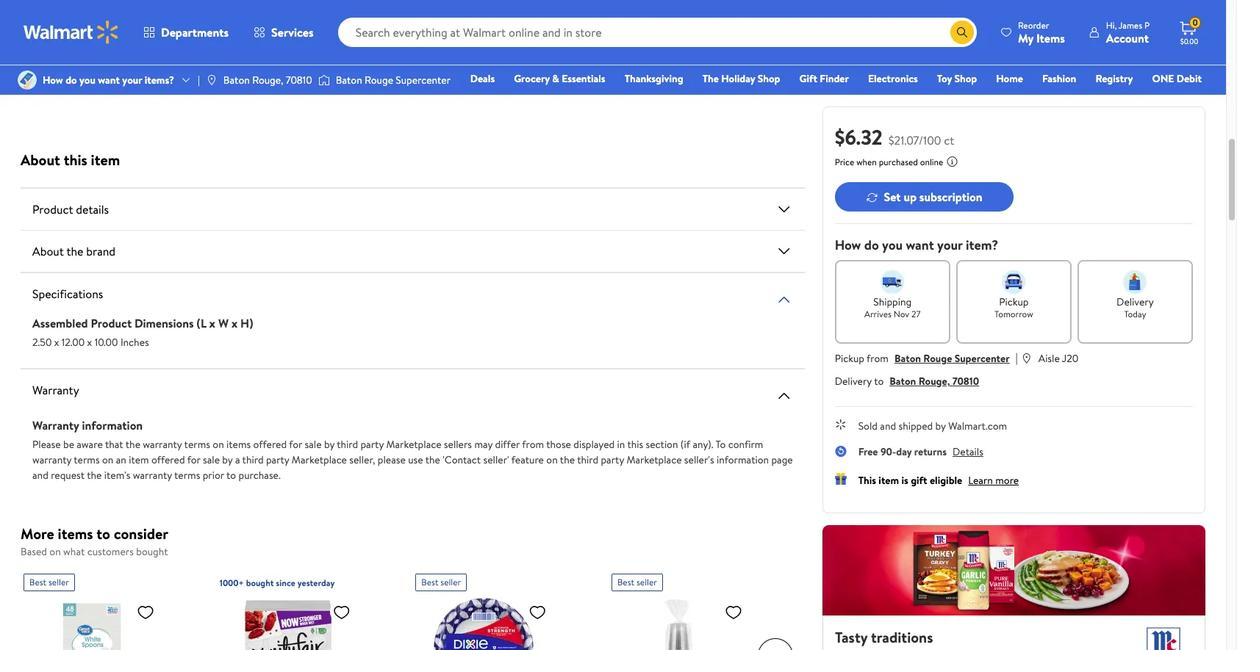 Task type: vqa. For each thing, say whether or not it's contained in the screenshot.
the top at
no



Task type: locate. For each thing, give the bounding box(es) containing it.
dinner inside great value ultra disposable paper dinner plates, white, 10 inch, 50 plates, patterned
[[644, 5, 678, 21]]

want left items?
[[98, 73, 120, 87]]

great
[[612, 0, 641, 5]]

best down based
[[29, 576, 46, 589]]

0 vertical spatial bought
[[136, 545, 168, 560]]

1 seller from the left
[[49, 576, 69, 589]]

0 horizontal spatial your
[[122, 73, 142, 87]]

and left "request"
[[32, 468, 48, 483]]

product group containing hefty ecosave compostable paper plates, 8-3/4 inch, 22 count
[[416, 0, 579, 95]]

0 horizontal spatial bought
[[136, 545, 168, 560]]

2 3+ from the left
[[419, 67, 429, 79]]

1 horizontal spatial marketplace
[[386, 437, 442, 452]]

1 inch, from the left
[[276, 21, 301, 37]]

day left returns
[[896, 445, 912, 460]]

chinet
[[24, 0, 58, 5]]

best for the solo disposable plastic cups, clear, 18oz, 25 count image
[[618, 576, 635, 589]]

hi, james p account
[[1106, 19, 1150, 46]]

grocery & essentials link
[[507, 71, 612, 87]]

1 vertical spatial from
[[522, 437, 544, 452]]

do for how do you want your item?
[[864, 236, 879, 254]]

0 horizontal spatial to
[[97, 524, 110, 544]]

8-
[[484, 5, 495, 21]]

3 best seller from the left
[[618, 576, 657, 589]]

item
[[91, 150, 120, 170], [129, 453, 149, 468], [879, 474, 899, 488]]

supercenter left 'deals'
[[396, 73, 451, 87]]

2 compostable from the left
[[503, 0, 571, 5]]

about up the specifications
[[32, 243, 64, 260]]

2 shipping from the left
[[246, 67, 277, 79]]

 image
[[318, 73, 330, 87], [206, 74, 218, 86]]

baton down pickup from baton rouge supercenter |
[[890, 374, 916, 389]]

dixie ultra disposable paper bowls, 20 ounce, 25 count image
[[416, 597, 552, 651]]

10 right patterned
[[753, 5, 764, 21]]

1 horizontal spatial  image
[[318, 73, 330, 87]]

intent image for pickup image
[[1002, 271, 1026, 294]]

by
[[936, 419, 946, 434], [324, 437, 335, 452], [222, 453, 233, 468]]

3+ day shipping down chinet classic® premium dinner paper plates,  white, 10 3/8", 40 count
[[101, 67, 160, 79]]

0 vertical spatial want
[[98, 73, 120, 87]]

2 count from the left
[[416, 21, 447, 37]]

10 inside great value ultra disposable paper dinner plates, white, 10 inch, 50 plates, patterned
[[753, 5, 764, 21]]

0 horizontal spatial count
[[24, 21, 55, 37]]

1 horizontal spatial inch,
[[612, 21, 636, 37]]

tomorrow
[[995, 308, 1034, 321]]

item's
[[104, 468, 130, 483]]

supercenter
[[396, 73, 451, 87], [955, 351, 1010, 366]]

do for how do you want your items?
[[66, 73, 77, 87]]

2 best from the left
[[422, 576, 439, 589]]

you for how do you want your items?
[[79, 73, 96, 87]]

1 vertical spatial product
[[91, 315, 132, 332]]

1 count from the left
[[24, 21, 55, 37]]

1 horizontal spatial 3+ day shipping
[[419, 67, 478, 79]]

0 horizontal spatial compostable
[[279, 0, 346, 5]]

pickup inside pickup from baton rouge supercenter |
[[835, 351, 865, 366]]

you up intent image for shipping
[[882, 236, 903, 254]]

warranty right item's
[[133, 468, 172, 483]]

product group
[[24, 0, 187, 95], [220, 0, 383, 95], [416, 0, 579, 95], [612, 0, 775, 95], [24, 568, 187, 651], [220, 568, 383, 651], [416, 568, 579, 651], [612, 568, 775, 651]]

1 vertical spatial warranty
[[32, 418, 79, 434]]

item?
[[966, 236, 999, 254]]

items inside warranty information please be aware that the warranty terms on items offered for sale by third party marketplace sellers may differ from those displayed in this section (if any). to confirm warranty terms on an item offered for sale by a third party marketplace seller, please use the 'contact seller' feature on the third party marketplace seller's information page and request the item's warranty terms prior to purchase.
[[226, 437, 251, 452]]

third down 'displayed'
[[577, 453, 599, 468]]

0 vertical spatial product
[[32, 201, 73, 218]]

seller up the solo disposable plastic cups, clear, 18oz, 25 count image
[[637, 576, 657, 589]]

70810 down services
[[286, 73, 312, 87]]

1 vertical spatial your
[[937, 236, 963, 254]]

about up product details
[[21, 150, 60, 170]]

 image for baton rouge, 70810
[[206, 74, 218, 86]]

1 3+ from the left
[[101, 67, 111, 79]]

shipping down departments popup button
[[129, 67, 160, 79]]

information up the that
[[82, 418, 143, 434]]

specifications
[[32, 286, 103, 302]]

feature
[[512, 453, 544, 468]]

from inside pickup from baton rouge supercenter |
[[867, 351, 889, 366]]

1 horizontal spatial white,
[[718, 5, 750, 21]]

registry
[[1096, 71, 1133, 86]]

1 horizontal spatial sale
[[305, 437, 322, 452]]

shipping arrives nov 27
[[865, 295, 921, 321]]

information down confirm
[[717, 453, 769, 468]]

2 vertical spatial terms
[[174, 468, 200, 483]]

27
[[912, 308, 921, 321]]

dimensions
[[135, 315, 194, 332]]

about the brand image
[[775, 243, 793, 260]]

12.00
[[62, 335, 85, 350]]

item right an
[[129, 453, 149, 468]]

 image
[[18, 71, 37, 90]]

1 horizontal spatial count
[[416, 21, 447, 37]]

seller
[[49, 576, 69, 589], [441, 576, 461, 589], [637, 576, 657, 589]]

2 vertical spatial warranty
[[133, 468, 172, 483]]

want
[[98, 73, 120, 87], [906, 236, 934, 254]]

2 vertical spatial item
[[879, 474, 899, 488]]

paper inside great value ultra disposable paper dinner plates, white, 10 inch, 50 plates, patterned
[[612, 5, 641, 21]]

when
[[857, 156, 877, 168]]

1 vertical spatial items
[[58, 524, 93, 544]]

arrives
[[865, 308, 892, 321]]

about
[[21, 150, 60, 170], [32, 243, 64, 260]]

you for how do you want your item?
[[882, 236, 903, 254]]

1 horizontal spatial your
[[937, 236, 963, 254]]

and right "sold"
[[880, 419, 896, 434]]

rouge up "baton rouge, 70810" button
[[924, 351, 952, 366]]

70810
[[286, 73, 312, 87], [953, 374, 980, 389]]

1 vertical spatial to
[[226, 468, 236, 483]]

pickup down intent image for pickup
[[999, 295, 1029, 310]]

1 horizontal spatial to
[[226, 468, 236, 483]]

1 vertical spatial offered
[[151, 453, 185, 468]]

rouge down pack
[[365, 73, 393, 87]]

displayed
[[574, 437, 615, 452]]

0 horizontal spatial rouge,
[[252, 73, 283, 87]]

10 inside chinet classic® premium dinner paper plates,  white, 10 3/8", 40 count
[[128, 5, 139, 21]]

 image for baton rouge supercenter
[[318, 73, 330, 87]]

0 horizontal spatial  image
[[206, 74, 218, 86]]

your left items?
[[122, 73, 142, 87]]

1000+
[[220, 577, 244, 589]]

add to favorites list, vanity fair extra absorbent disposable paper napkins, white, 80 count image
[[333, 603, 350, 622]]

1 horizontal spatial supercenter
[[955, 351, 1010, 366]]

1 vertical spatial 70810
[[953, 374, 980, 389]]

warranty right the that
[[143, 437, 182, 452]]

walmart+
[[1158, 92, 1202, 107]]

assembled
[[32, 315, 88, 332]]

paper inside hefty ecosave compostable paper plates, 8-3/4 inch, 22 count
[[416, 5, 445, 21]]

0 horizontal spatial from
[[522, 437, 544, 452]]

best for great value everyday disposable plastic spoons, white, 48 count image
[[29, 576, 46, 589]]

1 best from the left
[[29, 576, 46, 589]]

2 horizontal spatial by
[[936, 419, 946, 434]]

1 paper from the left
[[24, 5, 53, 21]]

0 vertical spatial by
[[936, 419, 946, 434]]

0 horizontal spatial items
[[58, 524, 93, 544]]

2 shop from the left
[[955, 71, 977, 86]]

3 shipping from the left
[[446, 67, 478, 79]]

1 horizontal spatial shipping
[[246, 67, 277, 79]]

plates, up 1686
[[56, 5, 89, 21]]

your for item?
[[937, 236, 963, 254]]

product group containing 1000+ bought since yesterday
[[220, 568, 383, 651]]

marketplace down section
[[627, 453, 682, 468]]

about for about the brand
[[32, 243, 64, 260]]

best seller
[[29, 576, 69, 589], [422, 576, 461, 589], [618, 576, 657, 589]]

0 horizontal spatial rouge
[[365, 73, 393, 87]]

1 horizontal spatial party
[[361, 437, 384, 452]]

from
[[867, 351, 889, 366], [522, 437, 544, 452]]

inch, inside vplus 100% compostable bagasse 5 compartment paper plate, 10*8 inch, white,125 pack
[[276, 21, 301, 37]]

2 horizontal spatial best
[[618, 576, 635, 589]]

2 inch, from the left
[[612, 21, 636, 37]]

100%
[[250, 0, 276, 5]]

compostable right 8-
[[503, 0, 571, 5]]

0 horizontal spatial 3+
[[101, 67, 111, 79]]

pickup right essentials
[[615, 67, 640, 79]]

marketplace left seller,
[[292, 453, 347, 468]]

bought down consider
[[136, 545, 168, 560]]

free 90-day returns details
[[859, 445, 984, 460]]

vplus
[[220, 0, 247, 5]]

gifting made easy image
[[835, 474, 847, 485]]

white, right ultra at right
[[718, 5, 750, 21]]

1 shipping from the left
[[129, 67, 160, 79]]

marketplace up use
[[386, 437, 442, 452]]

shipping
[[874, 295, 912, 310]]

you down 1686
[[79, 73, 96, 87]]

since
[[276, 577, 295, 589]]

0 horizontal spatial |
[[198, 73, 200, 87]]

seller for great value everyday disposable plastic spoons, white, 48 count image
[[49, 576, 69, 589]]

details
[[76, 201, 109, 218]]

1 white, from the left
[[92, 5, 125, 21]]

|
[[198, 73, 200, 87], [1016, 350, 1018, 366]]

0 horizontal spatial marketplace
[[292, 453, 347, 468]]

1 vertical spatial do
[[864, 236, 879, 254]]

1 vertical spatial terms
[[74, 453, 100, 468]]

rouge, right the 2-
[[252, 73, 283, 87]]

add to favorites list, dixie ultra disposable paper bowls, 20 ounce, 25 count image
[[529, 603, 547, 622]]

pickup down arrives
[[835, 351, 865, 366]]

0 vertical spatial you
[[79, 73, 96, 87]]

how
[[43, 73, 63, 87], [835, 236, 861, 254]]

inch, inside great value ultra disposable paper dinner plates, white, 10 inch, 50 plates, patterned
[[612, 21, 636, 37]]

want down set up subscription button
[[906, 236, 934, 254]]

hefty ecosave compostable paper plates, 8-3/4 inch, 22 count
[[416, 0, 571, 37]]

1 horizontal spatial 10
[[267, 43, 275, 56]]

paper right the compartment
[[347, 5, 376, 21]]

shop right toy
[[955, 71, 977, 86]]

best seller up the solo disposable plastic cups, clear, 18oz, 25 count image
[[618, 576, 657, 589]]

best seller for dixie ultra disposable paper bowls, 20 ounce, 25 count image
[[422, 576, 461, 589]]

plates,
[[56, 5, 89, 21], [448, 5, 481, 21], [681, 5, 715, 21], [655, 21, 689, 37]]

third
[[337, 437, 358, 452], [242, 453, 264, 468], [577, 453, 599, 468]]

gift
[[911, 474, 928, 488]]

pickup tomorrow
[[995, 295, 1034, 321]]

walmart image
[[24, 21, 119, 44]]

10 left 3/8", at the top left of the page
[[128, 5, 139, 21]]

this up product details
[[64, 150, 87, 170]]

0 horizontal spatial offered
[[151, 453, 185, 468]]

the
[[66, 243, 83, 260], [126, 437, 140, 452], [425, 453, 440, 468], [560, 453, 575, 468], [87, 468, 102, 483]]

baton up delivery to baton rouge, 70810
[[895, 351, 921, 366]]

my
[[1018, 30, 1034, 46]]

seller,
[[349, 453, 375, 468]]

0 vertical spatial this
[[64, 150, 87, 170]]

paper inside vplus 100% compostable bagasse 5 compartment paper plate, 10*8 inch, white,125 pack
[[347, 5, 376, 21]]

0 horizontal spatial this
[[64, 150, 87, 170]]

warranty down the please
[[32, 453, 71, 468]]

count down hefty
[[416, 21, 447, 37]]

on down the those at the bottom
[[547, 453, 558, 468]]

1 horizontal spatial product
[[91, 315, 132, 332]]

0 horizontal spatial dinner
[[151, 0, 185, 5]]

supercenter up "baton rouge, 70810" button
[[955, 351, 1010, 366]]

party down "in"
[[601, 453, 624, 468]]

compostable inside hefty ecosave compostable paper plates, 8-3/4 inch, 22 count
[[503, 0, 571, 5]]

3+ day shipping
[[101, 67, 160, 79], [419, 67, 478, 79]]

compostable for paper
[[279, 0, 346, 5]]

warranty up the please
[[32, 418, 79, 434]]

for
[[289, 437, 302, 452], [187, 453, 200, 468]]

search icon image
[[956, 26, 968, 38]]

0 horizontal spatial 10
[[128, 5, 139, 21]]

1 horizontal spatial information
[[717, 453, 769, 468]]

to down the a
[[226, 468, 236, 483]]

aisle j20
[[1039, 351, 1079, 366]]

1 horizontal spatial for
[[289, 437, 302, 452]]

items up the a
[[226, 437, 251, 452]]

fashion link
[[1036, 71, 1083, 87]]

compartment
[[272, 5, 344, 21]]

2 vertical spatial to
[[97, 524, 110, 544]]

item left is
[[879, 474, 899, 488]]

22
[[543, 5, 555, 21]]

how for how do you want your item?
[[835, 236, 861, 254]]

warranty information please be aware that the warranty terms on items offered for sale by third party marketplace sellers may differ from those displayed in this section (if any). to confirm warranty terms on an item offered for sale by a third party marketplace seller, please use the 'contact seller' feature on the third party marketplace seller's information page and request the item's warranty terms prior to purchase.
[[32, 418, 793, 483]]

paper left value
[[612, 5, 641, 21]]

0 vertical spatial about
[[21, 150, 60, 170]]

warranty for warranty
[[32, 382, 79, 399]]

3265
[[659, 43, 678, 56]]

intent image for shipping image
[[881, 271, 905, 294]]

item inside warranty information please be aware that the warranty terms on items offered for sale by third party marketplace sellers may differ from those displayed in this section (if any). to confirm warranty terms on an item offered for sale by a third party marketplace seller, please use the 'contact seller' feature on the third party marketplace seller's information page and request the item's warranty terms prior to purchase.
[[129, 453, 149, 468]]

1 3+ day shipping from the left
[[101, 67, 160, 79]]

2 paper from the left
[[347, 5, 376, 21]]

$6.32
[[835, 123, 883, 151]]

departments button
[[131, 15, 241, 50]]

2 seller from the left
[[441, 576, 461, 589]]

bought
[[136, 545, 168, 560], [246, 577, 274, 589]]

| left the 2-
[[198, 73, 200, 87]]

white, inside great value ultra disposable paper dinner plates, white, 10 inch, 50 plates, patterned
[[718, 5, 750, 21]]

count inside chinet classic® premium dinner paper plates,  white, 10 3/8", 40 count
[[24, 21, 55, 37]]

seller up dixie ultra disposable paper bowls, 20 ounce, 25 count image
[[441, 576, 461, 589]]

1 vertical spatial rouge,
[[919, 374, 950, 389]]

about for about this item
[[21, 150, 60, 170]]

0 vertical spatial information
[[82, 418, 143, 434]]

this item is gift eligible learn more
[[859, 474, 1019, 488]]

home
[[996, 71, 1023, 86]]

delivery up "sold"
[[835, 374, 872, 389]]

0 horizontal spatial how
[[43, 73, 63, 87]]

1 shop from the left
[[758, 71, 780, 86]]

reorder
[[1018, 19, 1049, 31]]

3+
[[101, 67, 111, 79], [419, 67, 429, 79]]

on left an
[[102, 453, 113, 468]]

1 warranty from the top
[[32, 382, 79, 399]]

items up what
[[58, 524, 93, 544]]

on left what
[[49, 545, 61, 560]]

bought inside more items to consider based on what customers bought
[[136, 545, 168, 560]]

party up purchase.
[[266, 453, 289, 468]]

dinner inside chinet classic® premium dinner paper plates,  white, 10 3/8", 40 count
[[151, 0, 185, 5]]

3 seller from the left
[[637, 576, 657, 589]]

1 best seller from the left
[[29, 576, 69, 589]]

bought left since
[[246, 577, 274, 589]]

1 compostable from the left
[[279, 0, 346, 5]]

0 vertical spatial rouge,
[[252, 73, 283, 87]]

to up customers
[[97, 524, 110, 544]]

terms down aware
[[74, 453, 100, 468]]

this right "in"
[[627, 437, 643, 452]]

to up "sold"
[[874, 374, 884, 389]]

2 best seller from the left
[[422, 576, 461, 589]]

product group containing vplus 100% compostable bagasse 5 compartment paper plate, 10*8 inch, white,125 pack
[[220, 0, 383, 95]]

baton rouge, 70810
[[223, 73, 312, 87]]

rouge inside pickup from baton rouge supercenter |
[[924, 351, 952, 366]]

1 vertical spatial about
[[32, 243, 64, 260]]

to
[[716, 437, 726, 452]]

warranty down 2.50
[[32, 382, 79, 399]]

page
[[772, 453, 793, 468]]

0 horizontal spatial want
[[98, 73, 120, 87]]

4 paper from the left
[[612, 5, 641, 21]]

day left items?
[[114, 67, 127, 79]]

offered
[[253, 437, 287, 452], [151, 453, 185, 468]]

h)
[[240, 315, 253, 332]]

0 vertical spatial 70810
[[286, 73, 312, 87]]

ecosave
[[448, 0, 500, 5]]

terms left the prior
[[174, 468, 200, 483]]

1 horizontal spatial shop
[[955, 71, 977, 86]]

items
[[1037, 30, 1065, 46]]

1 horizontal spatial how
[[835, 236, 861, 254]]

compostable inside vplus 100% compostable bagasse 5 compartment paper plate, 10*8 inch, white,125 pack
[[279, 0, 346, 5]]

plates, left 8-
[[448, 5, 481, 21]]

best up dixie ultra disposable paper bowls, 20 ounce, 25 count image
[[422, 576, 439, 589]]

thanksgiving link
[[618, 71, 690, 87]]

1 horizontal spatial compostable
[[503, 0, 571, 5]]

2 3+ day shipping from the left
[[419, 67, 478, 79]]

1 horizontal spatial dinner
[[644, 5, 678, 21]]

inch, left 50 in the top right of the page
[[612, 21, 636, 37]]

0 horizontal spatial sale
[[203, 453, 220, 468]]

best seller up dixie ultra disposable paper bowls, 20 ounce, 25 count image
[[422, 576, 461, 589]]

1 horizontal spatial seller
[[441, 576, 461, 589]]

seller for dixie ultra disposable paper bowls, 20 ounce, 25 count image
[[441, 576, 461, 589]]

white, left 3/8", at the top left of the page
[[92, 5, 125, 21]]

the down the those at the bottom
[[560, 453, 575, 468]]

solo disposable plastic cups, clear, 18oz, 25 count image
[[612, 597, 748, 651]]

how down the walmart "image"
[[43, 73, 63, 87]]

vplus 100% compostable bagasse 5 compartment paper plate, 10*8 inch, white,125 pack
[[220, 0, 379, 37]]

on
[[213, 437, 224, 452], [102, 453, 113, 468], [547, 453, 558, 468], [49, 545, 61, 560]]

3+ day shipping down 54
[[419, 67, 478, 79]]

3 best from the left
[[618, 576, 635, 589]]

paper left ecosave
[[416, 5, 445, 21]]

1 horizontal spatial rouge
[[924, 351, 952, 366]]

0 horizontal spatial seller
[[49, 576, 69, 589]]

gift finder
[[800, 71, 849, 86]]

walmart.com
[[949, 419, 1007, 434]]

0 horizontal spatial shipping
[[129, 67, 160, 79]]

0 vertical spatial offered
[[253, 437, 287, 452]]

do up shipping
[[864, 236, 879, 254]]

third right the a
[[242, 453, 264, 468]]

from up feature
[[522, 437, 544, 452]]

add to favorites list, solo disposable plastic cups, clear, 18oz, 25 count image
[[725, 603, 743, 622]]

offered right an
[[151, 453, 185, 468]]

1 horizontal spatial this
[[627, 437, 643, 452]]

0 horizontal spatial information
[[82, 418, 143, 434]]

warranty image
[[775, 387, 793, 405]]

warranty
[[32, 382, 79, 399], [32, 418, 79, 434]]

2 horizontal spatial best seller
[[618, 576, 657, 589]]

learn
[[969, 474, 993, 488]]

your left "item?"
[[937, 236, 963, 254]]

and inside warranty information please be aware that the warranty terms on items offered for sale by third party marketplace sellers may differ from those displayed in this section (if any). to confirm warranty terms on an item offered for sale by a third party marketplace seller, please use the 'contact seller' feature on the third party marketplace seller's information page and request the item's warranty terms prior to purchase.
[[32, 468, 48, 483]]

product up 10.00
[[91, 315, 132, 332]]

terms up the prior
[[184, 437, 210, 452]]

0 vertical spatial your
[[122, 73, 142, 87]]

offered up purchase.
[[253, 437, 287, 452]]

2 white, from the left
[[718, 5, 750, 21]]

baton rouge, 70810 button
[[890, 374, 980, 389]]

2 horizontal spatial third
[[577, 453, 599, 468]]

0 vertical spatial for
[[289, 437, 302, 452]]

inch, right 10*8
[[276, 21, 301, 37]]

white,125
[[303, 21, 352, 37]]

0 vertical spatial do
[[66, 73, 77, 87]]

third up seller,
[[337, 437, 358, 452]]

shop inside the holiday shop link
[[758, 71, 780, 86]]

90-
[[881, 445, 896, 460]]

nov
[[894, 308, 910, 321]]

1 vertical spatial how
[[835, 236, 861, 254]]

chinet classic® premium dinner paper plates,  white, 10 3/8", 40 count
[[24, 0, 185, 37]]

2 warranty from the top
[[32, 418, 79, 434]]

1 horizontal spatial third
[[337, 437, 358, 452]]

3 paper from the left
[[416, 5, 445, 21]]

warranty inside warranty information please be aware that the warranty terms on items offered for sale by third party marketplace sellers may differ from those displayed in this section (if any). to confirm warranty terms on an item offered for sale by a third party marketplace seller, please use the 'contact seller' feature on the third party marketplace seller's information page and request the item's warranty terms prior to purchase.
[[32, 418, 79, 434]]

how right about the brand image
[[835, 236, 861, 254]]

0 vertical spatial to
[[874, 374, 884, 389]]

day down plate,
[[230, 67, 244, 79]]

70810 down baton rouge supercenter button on the bottom
[[953, 374, 980, 389]]

0 horizontal spatial inch,
[[276, 21, 301, 37]]

best
[[29, 576, 46, 589], [422, 576, 439, 589], [618, 576, 635, 589]]

(l
[[197, 315, 207, 332]]

1 horizontal spatial and
[[880, 419, 896, 434]]

1 vertical spatial rouge
[[924, 351, 952, 366]]

w
[[218, 315, 229, 332]]

1 vertical spatial supercenter
[[955, 351, 1010, 366]]

10 down 10*8
[[267, 43, 275, 56]]

paper inside chinet classic® premium dinner paper plates,  white, 10 3/8", 40 count
[[24, 5, 53, 21]]



Task type: describe. For each thing, give the bounding box(es) containing it.
Search search field
[[338, 18, 977, 47]]

product group containing chinet classic® premium dinner paper plates,  white, 10 3/8", 40 count
[[24, 0, 187, 95]]

$21.07/100
[[889, 132, 942, 149]]

baton down pack
[[336, 73, 362, 87]]

0 horizontal spatial for
[[187, 453, 200, 468]]

baton down plate,
[[223, 73, 250, 87]]

deals
[[470, 71, 495, 86]]

services
[[271, 24, 314, 40]]

1 vertical spatial sale
[[203, 453, 220, 468]]

best seller for the solo disposable plastic cups, clear, 18oz, 25 count image
[[618, 576, 657, 589]]

inch,
[[516, 5, 540, 21]]

plate,
[[220, 21, 248, 37]]

more
[[996, 474, 1019, 488]]

one
[[1152, 71, 1175, 86]]

this inside warranty information please be aware that the warranty terms on items offered for sale by third party marketplace sellers may differ from those displayed in this section (if any). to confirm warranty terms on an item offered for sale by a third party marketplace seller, please use the 'contact seller' feature on the third party marketplace seller's information page and request the item's warranty terms prior to purchase.
[[627, 437, 643, 452]]

0 vertical spatial supercenter
[[396, 73, 451, 87]]

your for items?
[[122, 73, 142, 87]]

delivery down intent image for delivery
[[1117, 295, 1154, 310]]

product details image
[[775, 201, 793, 218]]

that
[[105, 437, 123, 452]]

the holiday shop
[[703, 71, 780, 86]]

inch, for 50
[[612, 21, 636, 37]]

product group containing great value ultra disposable paper dinner plates, white, 10 inch, 50 plates, patterned
[[612, 0, 775, 95]]

0 horizontal spatial party
[[266, 453, 289, 468]]

purchase.
[[239, 468, 281, 483]]

sold and shipped by walmart.com
[[859, 419, 1007, 434]]

on inside more items to consider based on what customers bought
[[49, 545, 61, 560]]

subscription
[[920, 189, 983, 205]]

how do you want your items?
[[43, 73, 174, 87]]

delivery down 3265
[[649, 67, 681, 79]]

inch, for white,125
[[276, 21, 301, 37]]

0 vertical spatial terms
[[184, 437, 210, 452]]

2 horizontal spatial party
[[601, 453, 624, 468]]

registry link
[[1089, 71, 1140, 87]]

3/8",
[[142, 5, 165, 21]]

vanity fair extra absorbent disposable paper napkins, white, 80 count image
[[220, 597, 356, 651]]

in
[[617, 437, 625, 452]]

delivery down 1686
[[61, 67, 93, 79]]

want for items?
[[98, 73, 120, 87]]

prior
[[203, 468, 224, 483]]

the right use
[[425, 453, 440, 468]]

0 horizontal spatial item
[[91, 150, 120, 170]]

x right 2.50
[[54, 335, 59, 350]]

an
[[116, 453, 126, 468]]

the left brand
[[66, 243, 83, 260]]

be
[[63, 437, 74, 452]]

seller for the solo disposable plastic cups, clear, 18oz, 25 count image
[[637, 576, 657, 589]]

plates, up 3265
[[655, 21, 689, 37]]

debit
[[1177, 71, 1202, 86]]

40
[[168, 5, 182, 21]]

x right w
[[232, 315, 238, 332]]

pickup from baton rouge supercenter |
[[835, 350, 1018, 366]]

0 horizontal spatial product
[[32, 201, 73, 218]]

product inside assembled product dimensions (l x w x h) 2.50 x 12.00 x 10.00 inches
[[91, 315, 132, 332]]

x right 12.00
[[87, 335, 92, 350]]

54
[[463, 43, 473, 56]]

please
[[32, 437, 61, 452]]

differ
[[495, 437, 520, 452]]

a
[[235, 453, 240, 468]]

price when purchased online
[[835, 156, 944, 168]]

confirm
[[728, 437, 764, 452]]

specifications image
[[775, 291, 793, 309]]

legal information image
[[947, 156, 958, 168]]

pickup down the walmart "image"
[[26, 67, 52, 79]]

plates, inside hefty ecosave compostable paper plates, 8-3/4 inch, 22 count
[[448, 5, 481, 21]]

add to favorites list, great value everyday disposable plastic spoons, white, 48 count image
[[137, 603, 154, 622]]

1000+ bought since yesterday
[[220, 577, 335, 589]]

shipping for vplus 100% compostable bagasse 5 compartment paper plate, 10*8 inch, white,125 pack
[[246, 67, 277, 79]]

yesterday
[[298, 577, 335, 589]]

baton inside pickup from baton rouge supercenter |
[[895, 351, 921, 366]]

electronics link
[[862, 71, 925, 87]]

price
[[835, 156, 855, 168]]

p
[[1145, 19, 1150, 31]]

grocery
[[514, 71, 550, 86]]

to inside more items to consider based on what customers bought
[[97, 524, 110, 544]]

baton rouge supercenter button
[[895, 351, 1010, 366]]

one debit walmart+
[[1152, 71, 1202, 107]]

to inside warranty information please be aware that the warranty terms on items offered for sale by third party marketplace sellers may differ from those displayed in this section (if any). to confirm warranty terms on an item offered for sale by a third party marketplace seller, please use the 'contact seller' feature on the third party marketplace seller's information page and request the item's warranty terms prior to purchase.
[[226, 468, 236, 483]]

Walmart Site-Wide search field
[[338, 18, 977, 47]]

1 horizontal spatial offered
[[253, 437, 287, 452]]

based
[[21, 545, 47, 560]]

may
[[475, 437, 493, 452]]

seller's
[[684, 453, 714, 468]]

3/4
[[495, 5, 513, 21]]

details
[[953, 445, 984, 460]]

james
[[1119, 19, 1143, 31]]

finder
[[820, 71, 849, 86]]

day left deals link
[[431, 67, 444, 79]]

0 $0.00
[[1181, 16, 1199, 46]]

0 horizontal spatial by
[[222, 453, 233, 468]]

2 horizontal spatial marketplace
[[627, 453, 682, 468]]

about the brand
[[32, 243, 115, 260]]

toy shop
[[937, 71, 977, 86]]

0 vertical spatial and
[[880, 419, 896, 434]]

customers
[[87, 545, 134, 560]]

2-
[[223, 67, 230, 79]]

the left item's
[[87, 468, 102, 483]]

items inside more items to consider based on what customers bought
[[58, 524, 93, 544]]

ultra
[[674, 0, 700, 5]]

shipped
[[899, 419, 933, 434]]

compostable for 3/4
[[503, 0, 571, 5]]

5
[[263, 5, 269, 21]]

1 vertical spatial warranty
[[32, 453, 71, 468]]

seller'
[[483, 453, 509, 468]]

$0.00
[[1181, 36, 1199, 46]]

from inside warranty information please be aware that the warranty terms on items offered for sale by third party marketplace sellers may differ from those displayed in this section (if any). to confirm warranty terms on an item offered for sale by a third party marketplace seller, please use the 'contact seller' feature on the third party marketplace seller's information page and request the item's warranty terms prior to purchase.
[[522, 437, 544, 452]]

holiday
[[721, 71, 755, 86]]

$6.32 $21.07/100 ct
[[835, 123, 955, 151]]

next slide for more items to consider list image
[[758, 639, 793, 651]]

best seller for great value everyday disposable plastic spoons, white, 48 count image
[[29, 576, 69, 589]]

set
[[884, 189, 901, 205]]

1 horizontal spatial 70810
[[953, 374, 980, 389]]

request
[[51, 468, 85, 483]]

supercenter inside pickup from baton rouge supercenter |
[[955, 351, 1010, 366]]

aisle
[[1039, 351, 1060, 366]]

the right the that
[[126, 437, 140, 452]]

any).
[[693, 437, 714, 452]]

is
[[902, 474, 909, 488]]

please
[[378, 453, 406, 468]]

1 horizontal spatial rouge,
[[919, 374, 950, 389]]

delivery to baton rouge, 70810
[[835, 374, 980, 389]]

set up subscription button
[[835, 182, 1014, 212]]

0 vertical spatial rouge
[[365, 73, 393, 87]]

details button
[[953, 445, 984, 460]]

0 horizontal spatial 70810
[[286, 73, 312, 87]]

pack
[[355, 21, 379, 37]]

how for how do you want your items?
[[43, 73, 63, 87]]

one debit link
[[1146, 71, 1209, 87]]

fashion
[[1043, 71, 1077, 86]]

warranty for warranty information please be aware that the warranty terms on items offered for sale by third party marketplace sellers may differ from those displayed in this section (if any). to confirm warranty terms on an item offered for sale by a third party marketplace seller, please use the 'contact seller' feature on the third party marketplace seller's information page and request the item's warranty terms prior to purchase.
[[32, 418, 79, 434]]

count inside hefty ecosave compostable paper plates, 8-3/4 inch, 22 count
[[416, 21, 447, 37]]

shop inside toy shop link
[[955, 71, 977, 86]]

want for item?
[[906, 236, 934, 254]]

1 horizontal spatial |
[[1016, 350, 1018, 366]]

toy
[[937, 71, 952, 86]]

deals link
[[464, 71, 502, 87]]

shipping for hefty ecosave compostable paper plates, 8-3/4 inch, 22 count
[[446, 67, 478, 79]]

those
[[546, 437, 571, 452]]

today
[[1125, 308, 1147, 321]]

set up subscription
[[884, 189, 983, 205]]

0 vertical spatial warranty
[[143, 437, 182, 452]]

baton rouge supercenter
[[336, 73, 451, 87]]

white, inside chinet classic® premium dinner paper plates,  white, 10 3/8", 40 count
[[92, 5, 125, 21]]

0 vertical spatial sale
[[305, 437, 322, 452]]

j20
[[1062, 351, 1079, 366]]

plates, inside chinet classic® premium dinner paper plates,  white, 10 3/8", 40 count
[[56, 5, 89, 21]]

pickup inside pickup tomorrow
[[999, 295, 1029, 310]]

0 horizontal spatial third
[[242, 453, 264, 468]]

intent image for delivery image
[[1124, 271, 1147, 294]]

10*8
[[251, 21, 274, 37]]

great value everyday disposable plastic spoons, white, 48 count image
[[24, 597, 160, 651]]

1 horizontal spatial bought
[[246, 577, 274, 589]]

plates, right value
[[681, 5, 715, 21]]

x right (l
[[209, 315, 215, 332]]

2 horizontal spatial item
[[879, 474, 899, 488]]

inches
[[120, 335, 149, 350]]

0 vertical spatial |
[[198, 73, 200, 87]]

best for dixie ultra disposable paper bowls, 20 ounce, 25 count image
[[422, 576, 439, 589]]

what
[[63, 545, 85, 560]]

on up the prior
[[213, 437, 224, 452]]

great value ultra disposable paper dinner plates, white, 10 inch, 50 plates, patterned
[[612, 0, 764, 37]]

1 vertical spatial by
[[324, 437, 335, 452]]



